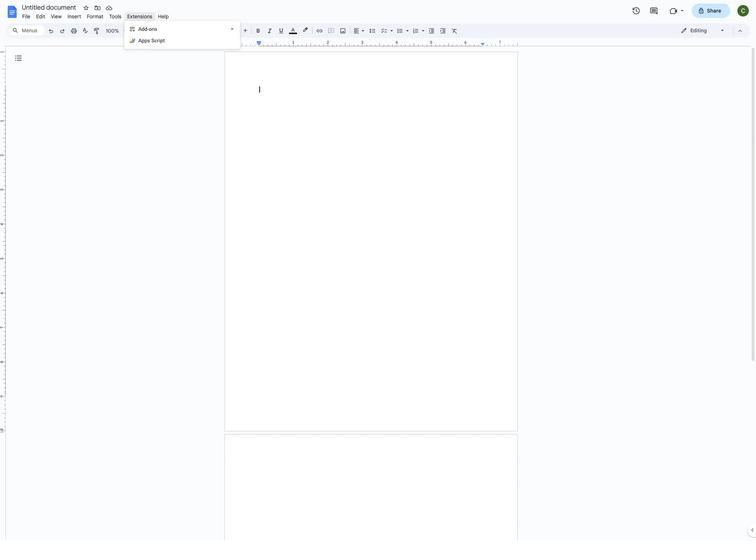 Task type: describe. For each thing, give the bounding box(es) containing it.
add-ons a element
[[138, 26, 160, 32]]

file
[[22, 13, 30, 20]]

highlight color image
[[302, 25, 309, 34]]

dd-
[[142, 26, 149, 32]]

bottom margin image
[[0, 395, 5, 431]]

menu containing a
[[124, 21, 240, 49]]

Zoom text field
[[104, 26, 121, 36]]

tools
[[109, 13, 122, 20]]

ons
[[149, 26, 158, 32]]

file menu item
[[19, 12, 33, 21]]

Rename text field
[[19, 3, 80, 11]]

Star checkbox
[[81, 3, 91, 13]]

tools menu item
[[106, 12, 124, 21]]

view menu item
[[48, 12, 65, 21]]

main toolbar
[[45, 0, 461, 339]]

Menus field
[[9, 25, 45, 36]]

application containing share
[[0, 0, 757, 540]]

top margin image
[[0, 52, 5, 88]]

script
[[152, 38, 165, 43]]

help menu item
[[155, 12, 172, 21]]

edit
[[36, 13, 45, 20]]



Task type: locate. For each thing, give the bounding box(es) containing it.
a dd-ons
[[138, 26, 158, 32]]

view
[[51, 13, 62, 20]]

edit menu item
[[33, 12, 48, 21]]

insert menu item
[[65, 12, 84, 21]]

application
[[0, 0, 757, 540]]

apps
[[138, 38, 150, 43]]

share
[[708, 8, 722, 14]]

format
[[87, 13, 104, 20]]

line & paragraph spacing image
[[368, 25, 377, 36]]

left margin image
[[225, 41, 261, 46]]

editing
[[691, 27, 708, 34]]

►
[[231, 27, 235, 31]]

a
[[138, 26, 142, 32]]

menu bar banner
[[0, 0, 757, 540]]

format menu item
[[84, 12, 106, 21]]

right margin image
[[481, 41, 518, 46]]

menu
[[124, 21, 240, 49]]

menu bar
[[19, 9, 172, 21]]

mode and view toolbar
[[676, 23, 747, 38]]

apps script
[[138, 38, 165, 43]]

apps script e element
[[138, 38, 167, 43]]

help
[[158, 13, 169, 20]]

editing button
[[676, 25, 731, 36]]

menu bar containing file
[[19, 9, 172, 21]]

menu bar inside the menu bar banner
[[19, 9, 172, 21]]

insert image image
[[339, 25, 347, 36]]

Zoom field
[[103, 25, 130, 36]]

share button
[[692, 4, 731, 18]]

insert
[[68, 13, 81, 20]]

extensions menu item
[[124, 12, 155, 21]]

text color image
[[289, 25, 297, 34]]

extensions
[[127, 13, 152, 20]]



Task type: vqa. For each thing, say whether or not it's contained in the screenshot.
Apps Script e element
yes



